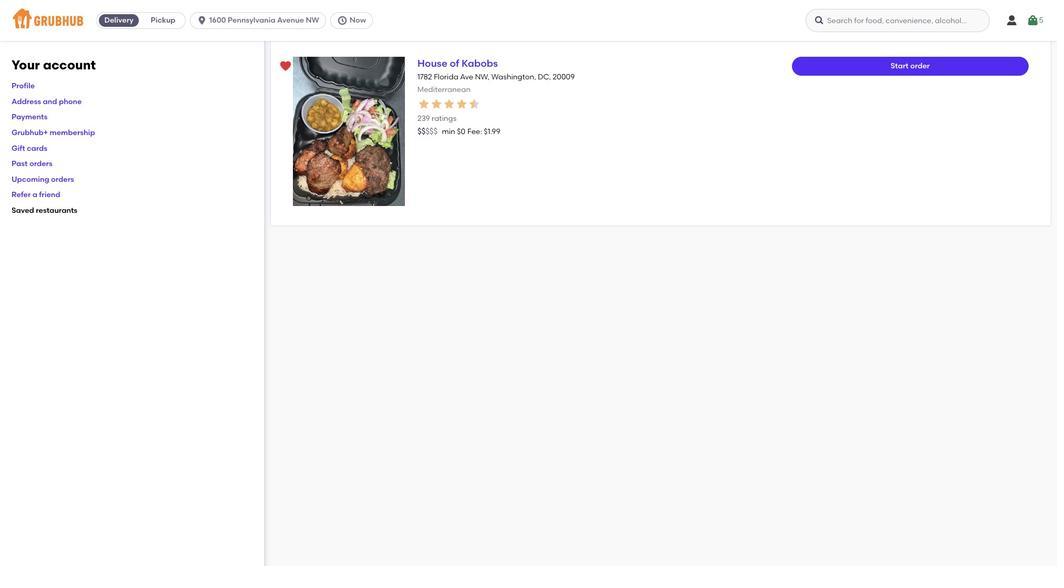 Task type: describe. For each thing, give the bounding box(es) containing it.
past
[[12, 159, 28, 168]]

Search for food, convenience, alcohol... search field
[[806, 9, 990, 32]]

payments link
[[12, 113, 47, 122]]

grubhub+
[[12, 128, 48, 137]]

delivery button
[[97, 12, 141, 29]]

1782
[[417, 73, 432, 82]]

refer a friend
[[12, 191, 60, 200]]

your account
[[12, 57, 96, 73]]

grubhub+ membership link
[[12, 128, 95, 137]]

upcoming orders
[[12, 175, 74, 184]]

start order
[[891, 61, 930, 70]]

0 horizontal spatial svg image
[[814, 15, 825, 26]]

saved restaurant image
[[279, 60, 292, 73]]

saved
[[12, 206, 34, 215]]

$1.99
[[484, 127, 500, 136]]

address
[[12, 97, 41, 106]]

saved restaurants
[[12, 206, 77, 215]]

$$$$$
[[417, 127, 438, 136]]

239
[[417, 114, 430, 123]]

svg image inside 5 button
[[1027, 14, 1039, 27]]

saved restaurants link
[[12, 206, 77, 215]]

pickup button
[[141, 12, 185, 29]]

florida
[[434, 73, 458, 82]]

dc,
[[538, 73, 551, 82]]

min
[[442, 127, 455, 136]]

of
[[450, 57, 459, 69]]

nw
[[306, 16, 319, 25]]

restaurants
[[36, 206, 77, 215]]

delivery
[[104, 16, 133, 25]]

nw,
[[475, 73, 490, 82]]

5 button
[[1027, 11, 1044, 30]]

now button
[[330, 12, 377, 29]]

a
[[32, 191, 37, 200]]

svg image for now
[[337, 15, 348, 26]]

orders for upcoming orders
[[51, 175, 74, 184]]

your
[[12, 57, 40, 73]]

mediterranean
[[417, 85, 471, 94]]

account
[[43, 57, 96, 73]]

svg image for 1600 pennsylvania avenue nw
[[197, 15, 207, 26]]

start
[[891, 61, 909, 70]]

upcoming
[[12, 175, 49, 184]]

profile
[[12, 82, 35, 91]]

house
[[417, 57, 447, 69]]

order
[[910, 61, 930, 70]]

main navigation navigation
[[0, 0, 1057, 41]]

5
[[1039, 16, 1044, 25]]

past orders link
[[12, 159, 52, 168]]

house of kabobs logo image
[[293, 57, 405, 206]]

friend
[[39, 191, 60, 200]]

profile link
[[12, 82, 35, 91]]

and
[[43, 97, 57, 106]]

address and phone link
[[12, 97, 82, 106]]



Task type: locate. For each thing, give the bounding box(es) containing it.
0 vertical spatial orders
[[29, 159, 52, 168]]

2 horizontal spatial svg image
[[1006, 14, 1018, 27]]

orders up 'friend' in the top left of the page
[[51, 175, 74, 184]]

1600 pennsylvania avenue nw button
[[190, 12, 330, 29]]

avenue
[[277, 16, 304, 25]]

svg image inside the now button
[[337, 15, 348, 26]]

past orders
[[12, 159, 52, 168]]

239 ratings
[[417, 114, 457, 123]]

house of kabobs link
[[417, 57, 498, 69]]

kabobs
[[462, 57, 498, 69]]

svg image left now
[[337, 15, 348, 26]]

membership
[[50, 128, 95, 137]]

upcoming orders link
[[12, 175, 74, 184]]

gift cards
[[12, 144, 47, 153]]

washington,
[[491, 73, 536, 82]]

min $0 fee: $1.99
[[442, 127, 500, 136]]

0 horizontal spatial svg image
[[197, 15, 207, 26]]

svg image left 5 button
[[1006, 14, 1018, 27]]

cards
[[27, 144, 47, 153]]

refer
[[12, 191, 31, 200]]

1 horizontal spatial svg image
[[1027, 14, 1039, 27]]

pennsylvania
[[228, 16, 275, 25]]

pickup
[[151, 16, 175, 25]]

svg image
[[1006, 14, 1018, 27], [197, 15, 207, 26], [337, 15, 348, 26]]

phone
[[59, 97, 82, 106]]

house of kabobs 1782 florida ave nw, washington, dc, 20009 mediterranean
[[417, 57, 575, 94]]

gift
[[12, 144, 25, 153]]

1 vertical spatial orders
[[51, 175, 74, 184]]

1600
[[209, 16, 226, 25]]

gift cards link
[[12, 144, 47, 153]]

grubhub+ membership
[[12, 128, 95, 137]]

1600 pennsylvania avenue nw
[[209, 16, 319, 25]]

address and phone
[[12, 97, 82, 106]]

orders
[[29, 159, 52, 168], [51, 175, 74, 184]]

$0
[[457, 127, 465, 136]]

fee:
[[467, 127, 482, 136]]

ave
[[460, 73, 473, 82]]

svg image left the '1600'
[[197, 15, 207, 26]]

20009
[[553, 73, 575, 82]]

refer a friend link
[[12, 191, 60, 200]]

payments
[[12, 113, 47, 122]]

svg image inside 1600 pennsylvania avenue nw "button"
[[197, 15, 207, 26]]

orders for past orders
[[29, 159, 52, 168]]

saved restaurant button
[[276, 57, 295, 76]]

star icon image
[[417, 98, 430, 110], [430, 98, 443, 110], [443, 98, 455, 110], [455, 98, 468, 110], [468, 98, 481, 110], [468, 98, 481, 110]]

svg image
[[1027, 14, 1039, 27], [814, 15, 825, 26]]

1 horizontal spatial svg image
[[337, 15, 348, 26]]

orders up upcoming orders
[[29, 159, 52, 168]]

start order button
[[792, 57, 1029, 76]]

now
[[350, 16, 366, 25]]

ratings
[[432, 114, 457, 123]]

$$
[[417, 127, 426, 136]]



Task type: vqa. For each thing, say whether or not it's contained in the screenshot.
2nd Star icon from left
no



